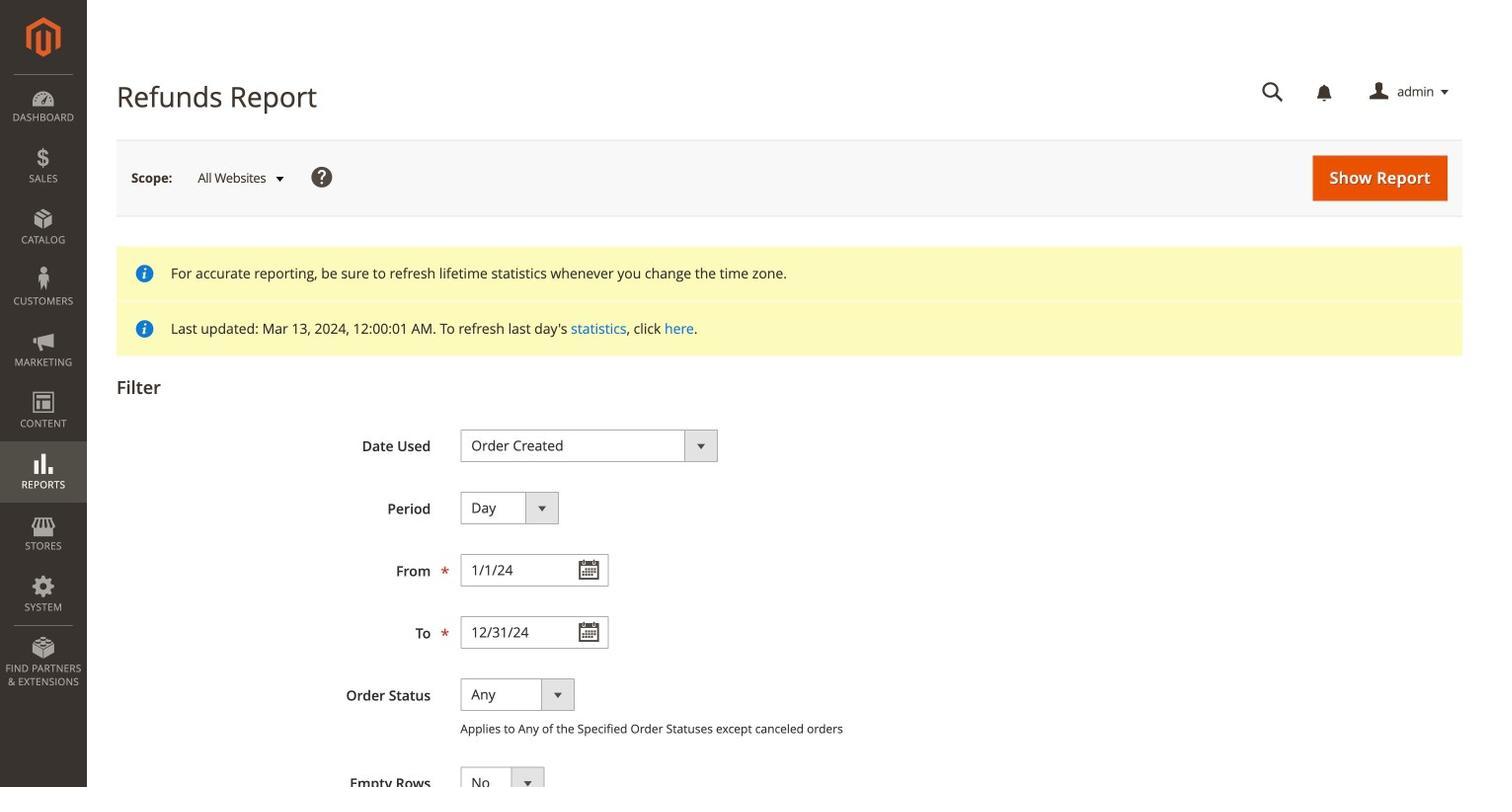 Task type: locate. For each thing, give the bounding box(es) containing it.
menu bar
[[0, 74, 87, 698]]

None text field
[[460, 554, 609, 587]]

None text field
[[1248, 75, 1298, 110], [460, 616, 609, 649], [1248, 75, 1298, 110], [460, 616, 609, 649]]



Task type: describe. For each thing, give the bounding box(es) containing it.
magento admin panel image
[[26, 17, 61, 57]]



